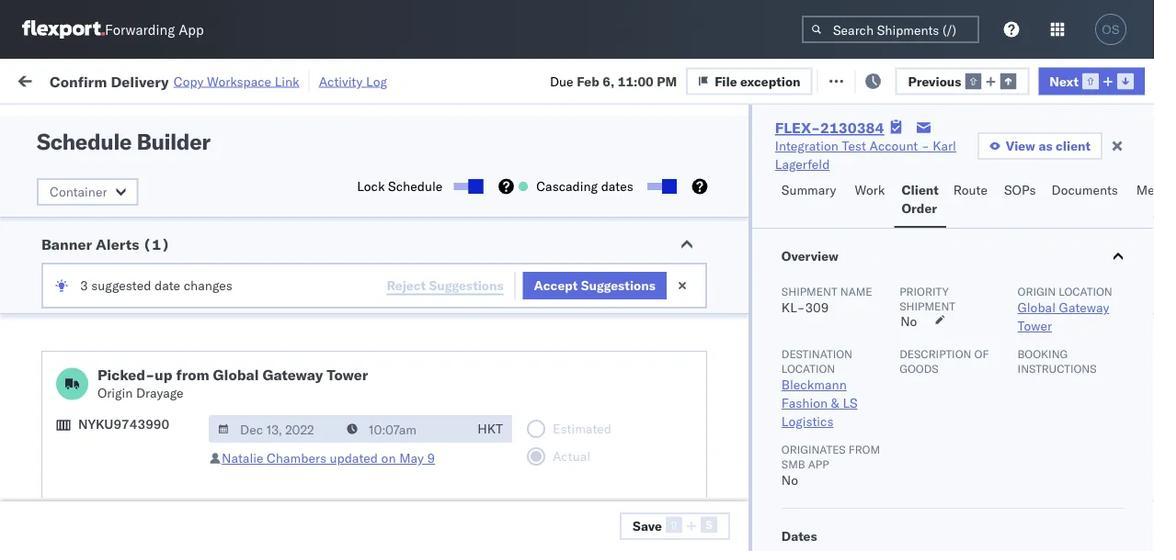 Task type: locate. For each thing, give the bounding box(es) containing it.
confirm pickup from rotterdam, netherlands link for first confirm pickup from rotterdam, netherlands button from the bottom of the page
[[42, 265, 261, 302]]

changes
[[184, 278, 232, 294]]

11:59 down picked-
[[97, 398, 133, 414]]

0 vertical spatial schedule pickup from los angeles, ca
[[42, 347, 248, 382]]

0 vertical spatial location
[[1059, 285, 1112, 298]]

container for container numbers
[[934, 143, 983, 157]]

0 vertical spatial ca
[[42, 366, 60, 382]]

view as client
[[1006, 138, 1091, 154]]

me button
[[1129, 174, 1154, 228]]

1 vertical spatial upload
[[42, 307, 84, 323]]

1 vertical spatial gateway
[[263, 366, 323, 384]]

flex-2130387 down integration test account - karl lagerfeld link on the right top
[[817, 195, 912, 211]]

flex-2130384 up flex-1989365
[[817, 276, 912, 292]]

tower up booking
[[1018, 318, 1052, 334]]

5 fcl from the top
[[405, 438, 429, 454]]

2130384 up flex id button
[[820, 119, 884, 137]]

4 resize handle column header from the left
[[452, 143, 474, 552]]

1 vertical spatial netherlands
[[42, 285, 114, 301]]

snoozed
[[380, 114, 423, 128]]

os button
[[1090, 8, 1132, 51]]

0 vertical spatial 2130384
[[820, 119, 884, 137]]

flex-1911408 down ls
[[817, 438, 912, 454]]

los down 10:00 pm pst, feb 9, 2023
[[173, 347, 194, 363]]

0 vertical spatial clearance
[[142, 226, 201, 242]]

0 vertical spatial 1911408
[[856, 398, 912, 414]]

5:30 for 5:30 pm pst, feb 4, 2023
[[97, 236, 125, 252]]

1 customs from the top
[[87, 226, 139, 242]]

llc
[[696, 519, 719, 535]]

no down smb
[[781, 473, 798, 489]]

2 vertical spatial los
[[166, 469, 187, 485]]

log
[[366, 73, 387, 89]]

documents
[[1051, 182, 1118, 198], [42, 244, 109, 260], [42, 325, 109, 341]]

at
[[365, 71, 376, 87]]

am for 5:30
[[129, 195, 150, 211]]

5 resize handle column header from the left
[[572, 143, 594, 552]]

1 maeu9408431 from the top
[[1054, 155, 1147, 171]]

integration down the 'dates'
[[603, 195, 667, 211]]

1 vertical spatial work
[[855, 182, 885, 198]]

documents for 2nd upload customs clearance documents link from the bottom of the page
[[42, 244, 109, 260]]

gateway up 05707175362
[[1059, 300, 1109, 316]]

flex- down flex-2130384 'link' at the right of the page
[[817, 155, 856, 171]]

drayage
[[136, 385, 183, 401]]

Search Shipments (/) text field
[[802, 16, 979, 43]]

: for snoozed
[[423, 114, 426, 128]]

schedule pickup from los angeles, ca
[[42, 347, 248, 382], [42, 388, 248, 422]]

1 vertical spatial ca
[[42, 406, 60, 422]]

1 horizontal spatial :
[[423, 114, 426, 128]]

upload inside button
[[42, 307, 84, 323]]

2023 right 9, on the bottom of page
[[232, 317, 264, 333]]

1 vertical spatial schedule pickup from los angeles, ca link
[[42, 387, 261, 423]]

otter left products,
[[603, 519, 634, 535]]

1 vertical spatial flex-2130384
[[817, 236, 912, 252]]

2 confirm pickup from rotterdam, netherlands link from the top
[[42, 265, 261, 302]]

1 vertical spatial rotterdam,
[[166, 266, 231, 282]]

1 vertical spatial app
[[808, 457, 829, 471]]

me
[[1136, 182, 1154, 198]]

2 flex-1911408 from the top
[[817, 438, 912, 454]]

upload customs clearance documents for 2nd upload customs clearance documents link from the top of the page
[[42, 307, 201, 341]]

0 vertical spatial upload customs clearance documents
[[42, 226, 201, 260]]

container button
[[37, 178, 138, 206]]

batch
[[1052, 71, 1088, 87]]

angeles, down natalie
[[190, 469, 240, 485]]

flex- down summary button at the right top of page
[[817, 236, 856, 252]]

0 horizontal spatial 6,
[[210, 276, 222, 292]]

rotterdam,
[[166, 145, 231, 161], [166, 266, 231, 282]]

confirm pickup from rotterdam, netherlands link for second confirm pickup from rotterdam, netherlands button from the bottom
[[42, 144, 261, 181]]

0 horizontal spatial global
[[213, 366, 259, 384]]

workspace
[[207, 73, 271, 89]]

ocean down air
[[364, 357, 402, 373]]

1 horizontal spatial tower
[[1018, 318, 1052, 334]]

2006134
[[856, 357, 912, 373]]

1 14, from the top
[[217, 398, 237, 414]]

1 vertical spatial global
[[213, 366, 259, 384]]

confirm pickup from rotterdam, netherlands
[[42, 145, 231, 179], [42, 266, 231, 301]]

1 schedule pickup from los angeles, ca from the top
[[42, 347, 248, 382]]

1 upload customs clearance documents from the top
[[42, 226, 201, 260]]

1 zimu3048342 from the top
[[1054, 236, 1141, 252]]

9,
[[217, 317, 229, 333]]

schedule delivery appointment button
[[42, 436, 226, 457]]

0 vertical spatial maeu9408431
[[1054, 155, 1147, 171]]

flex-2130384 down the work button
[[817, 236, 912, 252]]

1 gvcu5265864 from the top
[[934, 154, 1025, 171]]

from for second confirm pickup from rotterdam, netherlands button from the bottom
[[136, 145, 163, 161]]

1 horizontal spatial no
[[781, 473, 798, 489]]

work,
[[193, 114, 222, 128]]

1 schedule pickup from los angeles, ca link from the top
[[42, 346, 261, 383]]

global inside "picked-up from global gateway tower origin drayage"
[[213, 366, 259, 384]]

None checkbox
[[454, 183, 479, 190], [647, 183, 673, 190], [454, 183, 479, 190], [647, 183, 673, 190]]

2,
[[217, 155, 229, 171]]

filtered by:
[[18, 113, 84, 129]]

from inside confirm pickup from los angeles, ca
[[136, 469, 163, 485]]

11:59 pm pst, feb 14, 2023 up confirm pickup from los angeles, ca link
[[97, 438, 272, 454]]

feb left the 2,
[[191, 155, 214, 171]]

0 vertical spatial zimu3048342
[[1054, 236, 1141, 252]]

2 ocean fcl from the top
[[364, 276, 429, 292]]

otter for otter products, llc
[[603, 519, 634, 535]]

2130384 up 1989365 on the bottom
[[856, 276, 912, 292]]

1 horizontal spatial work
[[855, 182, 885, 198]]

1 horizontal spatial global
[[1018, 300, 1056, 316]]

2 am from the top
[[129, 276, 150, 292]]

2 otter from the left
[[603, 519, 634, 535]]

2 2130387 from the top
[[856, 195, 912, 211]]

confirm for first confirm pickup from rotterdam, netherlands button from the bottom of the page
[[42, 266, 89, 282]]

upload customs clearance documents inside button
[[42, 307, 201, 341]]

flex-1911408 down flex-2006134
[[817, 398, 912, 414]]

ca inside confirm pickup from los angeles, ca
[[42, 487, 60, 503]]

1 confirm pickup from rotterdam, netherlands button from the top
[[42, 144, 261, 183]]

pickup for confirm pickup from los angeles, ca button
[[93, 469, 132, 485]]

documents down 3
[[42, 325, 109, 341]]

0 horizontal spatial work
[[200, 71, 232, 87]]

1 confirm pickup from rotterdam, netherlands from the top
[[42, 145, 231, 179]]

clearance down 5:30 am pst, feb 3, 2023
[[142, 226, 201, 242]]

1 vertical spatial delivery
[[93, 194, 140, 211]]

1 vertical spatial 11:00
[[97, 155, 133, 171]]

1 vertical spatial 5:30
[[97, 236, 125, 252]]

gvcu5265864 up route
[[934, 154, 1025, 171]]

ping down test
[[603, 357, 634, 373]]

0 horizontal spatial app
[[179, 21, 204, 38]]

forwarding app link
[[22, 20, 204, 39]]

309
[[805, 300, 829, 316]]

11:00
[[618, 73, 654, 89], [97, 155, 133, 171]]

1 vertical spatial flex-1911408
[[817, 438, 912, 454]]

global
[[1018, 300, 1056, 316], [213, 366, 259, 384]]

1 1911408 from the top
[[856, 398, 912, 414]]

11:59 pm pst, feb 14, 2023 down up
[[97, 398, 272, 414]]

0 horizontal spatial :
[[132, 114, 135, 128]]

1 resize handle column header from the left
[[263, 143, 285, 552]]

:
[[132, 114, 135, 128], [423, 114, 426, 128]]

0 horizontal spatial otter
[[484, 519, 514, 535]]

2 vertical spatial 11:59
[[97, 438, 133, 454]]

pst, up the )
[[153, 195, 181, 211]]

2130387
[[856, 155, 912, 171], [856, 195, 912, 211]]

1911408
[[856, 398, 912, 414], [856, 438, 912, 454]]

name
[[840, 285, 872, 298]]

0 vertical spatial los
[[173, 347, 194, 363]]

1 vertical spatial angeles,
[[197, 388, 248, 404]]

ca for confirm pickup from los angeles, ca button
[[42, 487, 60, 503]]

6, down 4, in the left top of the page
[[210, 276, 222, 292]]

bleckmann
[[781, 377, 847, 393]]

pickup
[[93, 145, 132, 161], [93, 266, 132, 282], [100, 347, 140, 363], [100, 388, 140, 404], [93, 469, 132, 485]]

1 horizontal spatial 11:00
[[618, 73, 654, 89]]

2023 right 3,
[[225, 195, 257, 211]]

0 vertical spatial app
[[179, 21, 204, 38]]

pickup for second confirm pickup from rotterdam, netherlands button from the bottom
[[93, 145, 132, 161]]

air
[[364, 317, 381, 333]]

clearance down date
[[142, 307, 201, 323]]

origin up global gateway tower link
[[1018, 285, 1056, 298]]

upload customs clearance documents for 2nd upload customs clearance documents link from the bottom of the page
[[42, 226, 201, 260]]

3 resize handle column header from the left
[[333, 143, 355, 552]]

0 vertical spatial 11:59 pm pst, feb 14, 2023
[[97, 398, 272, 414]]

0 vertical spatial schedule pickup from los angeles, ca link
[[42, 346, 261, 383]]

0 vertical spatial global
[[1018, 300, 1056, 316]]

1 vertical spatial maeu9408431
[[1054, 195, 1147, 211]]

1 otter from the left
[[484, 519, 514, 535]]

0 vertical spatial upload
[[42, 226, 84, 242]]

2 11:59 pm pst, feb 14, 2023 from the top
[[97, 438, 272, 454]]

3 ca from the top
[[42, 487, 60, 503]]

2 upload from the top
[[42, 307, 84, 323]]

bookings
[[484, 398, 538, 414], [603, 398, 657, 414], [484, 438, 538, 454], [603, 438, 657, 454]]

1 vertical spatial los
[[173, 388, 194, 404]]

los
[[173, 347, 194, 363], [173, 388, 194, 404], [166, 469, 187, 485]]

delivery inside button
[[100, 437, 147, 453]]

resize handle column header
[[263, 143, 285, 552], [269, 143, 291, 552], [333, 143, 355, 552], [452, 143, 474, 552], [572, 143, 594, 552], [756, 143, 778, 552], [903, 143, 925, 552], [1023, 143, 1045, 552], [1121, 143, 1143, 552]]

1 ca from the top
[[42, 366, 60, 382]]

1 vertical spatial origin
[[97, 385, 133, 401]]

confirm inside confirm pickup from los angeles, ca
[[42, 469, 89, 485]]

delivery up 'ready'
[[111, 72, 169, 90]]

view
[[1006, 138, 1035, 154]]

1 schedule pickup from los angeles, ca button from the top
[[42, 346, 261, 385]]

5:30 left (
[[97, 236, 125, 252]]

1 vertical spatial 11:59 pm pst, feb 14, 2023
[[97, 438, 272, 454]]

1 horizontal spatial 6,
[[603, 73, 614, 89]]

otter products, llc
[[603, 519, 719, 535]]

gateway inside origin location global gateway tower
[[1059, 300, 1109, 316]]

0 vertical spatial work
[[200, 71, 232, 87]]

dates
[[601, 178, 633, 194]]

0 vertical spatial gateway
[[1059, 300, 1109, 316]]

entity
[[557, 357, 591, 373], [676, 357, 710, 373], [676, 479, 710, 495]]

1 am from the top
[[129, 195, 150, 211]]

3 11:59 from the top
[[97, 438, 133, 454]]

schedule pickup from los angeles, ca down up
[[42, 388, 248, 422]]

2023 right 4, in the left top of the page
[[224, 236, 256, 252]]

feb right date
[[184, 276, 207, 292]]

1 confirm pickup from rotterdam, netherlands link from the top
[[42, 144, 261, 181]]

0 horizontal spatial container
[[50, 184, 107, 200]]

0 vertical spatial delivery
[[111, 72, 169, 90]]

1 ocean from the top
[[364, 195, 402, 211]]

next
[[1049, 73, 1079, 89]]

confirm up the banner
[[42, 194, 89, 211]]

action
[[1091, 71, 1131, 87]]

0 vertical spatial 14,
[[217, 398, 237, 414]]

netherlands up the 10:00 in the left bottom of the page
[[42, 285, 114, 301]]

exception down search shipments (/) text field
[[866, 71, 927, 87]]

schedule pickup from los angeles, ca link up the drayage
[[42, 346, 261, 383]]

0 horizontal spatial tower
[[327, 366, 368, 384]]

container numbers
[[934, 143, 983, 171]]

route
[[953, 182, 988, 198]]

client order button
[[894, 174, 946, 228]]

2 netherlands from the top
[[42, 285, 114, 301]]

0 vertical spatial confirm pickup from rotterdam, netherlands link
[[42, 144, 261, 181]]

1911408 down ls
[[856, 438, 912, 454]]

8 resize handle column header from the left
[[1023, 143, 1045, 552]]

2 vertical spatial documents
[[42, 325, 109, 341]]

2 confirm pickup from rotterdam, netherlands from the top
[[42, 266, 231, 301]]

1 11:59 from the top
[[97, 357, 133, 373]]

760
[[338, 71, 361, 87]]

destination location bleckmann fashion & ls logistics
[[781, 347, 857, 430]]

pickup down picked-
[[100, 388, 140, 404]]

delivery
[[111, 72, 169, 90], [93, 194, 140, 211], [100, 437, 147, 453]]

angeles, inside confirm pickup from los angeles, ca
[[190, 469, 240, 485]]

2 customs from the top
[[87, 307, 139, 323]]

1 vertical spatial tower
[[327, 366, 368, 384]]

file exception
[[841, 71, 927, 87], [715, 73, 800, 89]]

flex-2130387 up the work button
[[817, 155, 912, 171]]

maeu9408431 down client
[[1054, 155, 1147, 171]]

confirm inside "button"
[[42, 194, 89, 211]]

delivery for confirm delivery copy workspace link
[[111, 72, 169, 90]]

location inside origin location global gateway tower
[[1059, 285, 1112, 298]]

(0)
[[298, 71, 322, 87]]

2 maeu9408431 from the top
[[1054, 195, 1147, 211]]

from for 1st schedule pickup from los angeles, ca button from the bottom of the page
[[143, 388, 170, 404]]

suggested
[[91, 278, 151, 294]]

location
[[1059, 285, 1112, 298], [781, 362, 835, 376]]

1 vertical spatial am
[[129, 276, 150, 292]]

2 ca from the top
[[42, 406, 60, 422]]

2023
[[232, 155, 264, 171], [225, 195, 257, 211], [224, 236, 256, 252], [225, 276, 257, 292], [232, 317, 264, 333], [240, 357, 272, 373], [240, 398, 272, 414], [240, 438, 272, 454]]

1 vertical spatial confirm pickup from rotterdam, netherlands link
[[42, 265, 261, 302]]

netherlands for first confirm pickup from rotterdam, netherlands button from the bottom of the page
[[42, 285, 114, 301]]

1 vertical spatial documents
[[42, 244, 109, 260]]

1 upload customs clearance documents link from the top
[[42, 225, 261, 262]]

1 : from the left
[[132, 114, 135, 128]]

2 : from the left
[[423, 114, 426, 128]]

no
[[431, 114, 446, 128], [900, 314, 917, 330], [781, 473, 798, 489]]

file exception up flex-2130384 'link' at the right of the page
[[715, 73, 800, 89]]

priority
[[899, 285, 949, 298]]

760 at risk
[[338, 71, 401, 87]]

1 vertical spatial clearance
[[142, 307, 201, 323]]

ocean fcl
[[364, 195, 429, 211], [364, 276, 429, 292], [364, 357, 429, 373], [364, 398, 429, 414], [364, 438, 429, 454]]

2 upload customs clearance documents from the top
[[42, 307, 201, 341]]

pickup down schedule delivery appointment button
[[93, 469, 132, 485]]

2130384 down the work button
[[856, 236, 912, 252]]

work
[[53, 67, 100, 92]]

ocean down lock
[[364, 195, 402, 211]]

6, right due
[[603, 73, 614, 89]]

2 clearance from the top
[[142, 307, 201, 323]]

nyku9743990 down route button
[[934, 235, 1025, 251]]

documents up 3
[[42, 244, 109, 260]]

upload down confirm delivery "button"
[[42, 226, 84, 242]]

2 confirm pickup from rotterdam, netherlands button from the top
[[42, 265, 261, 304]]

6 resize handle column header from the left
[[756, 143, 778, 552]]

1 horizontal spatial file
[[841, 71, 863, 87]]

pst, up the drayage
[[160, 357, 188, 373]]

my work
[[18, 67, 100, 92]]

5:30 am pst, feb 3, 2023
[[97, 195, 257, 211]]

confirm down schedule delivery appointment button
[[42, 469, 89, 485]]

1 vertical spatial 11:59
[[97, 398, 133, 414]]

delivery inside "button"
[[93, 194, 140, 211]]

ocean up air
[[364, 276, 402, 292]]

0 vertical spatial no
[[431, 114, 446, 128]]

delivery up confirm pickup from los angeles, ca
[[100, 437, 147, 453]]

gateway up mmm d, yyyy text field
[[263, 366, 323, 384]]

11:59 pm pst, feb 14, 2023
[[97, 398, 272, 414], [97, 438, 272, 454]]

1911408 down 2006134
[[856, 398, 912, 414]]

feb up appointment
[[191, 398, 214, 414]]

2 vertical spatial no
[[781, 473, 798, 489]]

1 horizontal spatial origin
[[1018, 285, 1056, 298]]

deadline button
[[88, 146, 272, 165]]

banner
[[41, 235, 92, 254]]

11:00 pm pst, feb 2, 2023
[[97, 155, 264, 171]]

pickup inside confirm pickup from los angeles, ca
[[93, 469, 132, 485]]

tower inside "picked-up from global gateway tower origin drayage"
[[327, 366, 368, 384]]

pst, up confirm pickup from los angeles, ca link
[[160, 438, 188, 454]]

0 vertical spatial upload customs clearance documents link
[[42, 225, 261, 262]]

2 schedule pickup from los angeles, ca link from the top
[[42, 387, 261, 423]]

2 schedule pickup from los angeles, ca button from the top
[[42, 387, 261, 425]]

0 vertical spatial netherlands
[[42, 163, 114, 179]]

1 netherlands from the top
[[42, 163, 114, 179]]

integration up test
[[603, 276, 667, 292]]

pst,
[[160, 155, 188, 171], [153, 195, 181, 211], [152, 236, 180, 252], [153, 276, 181, 292], [160, 317, 188, 333], [160, 357, 188, 373], [160, 398, 188, 414], [160, 438, 188, 454]]

1 vertical spatial flex-2130387
[[817, 195, 912, 211]]

otter left products
[[484, 519, 514, 535]]

2 horizontal spatial no
[[900, 314, 917, 330]]

1 vertical spatial zimu3048342
[[1054, 276, 1141, 292]]

from for first schedule pickup from los angeles, ca button from the top
[[143, 347, 170, 363]]

from for confirm pickup from los angeles, ca button
[[136, 469, 163, 485]]

4 fcl from the top
[[405, 398, 429, 414]]

1 horizontal spatial exception
[[866, 71, 927, 87]]

0 vertical spatial customs
[[87, 226, 139, 242]]

angeles, for confirm pickup from los angeles, ca link
[[190, 469, 240, 485]]

1 horizontal spatial file exception
[[841, 71, 927, 87]]

2 vertical spatial angeles,
[[190, 469, 240, 485]]

from inside originates from smb app no
[[849, 443, 880, 457]]

0 vertical spatial schedule pickup from los angeles, ca button
[[42, 346, 261, 385]]

app up import work
[[179, 21, 204, 38]]

1 horizontal spatial gateway
[[1059, 300, 1109, 316]]

upload customs clearance documents link
[[42, 225, 261, 262], [42, 306, 261, 343]]

0 vertical spatial am
[[129, 195, 150, 211]]

feb left 3,
[[184, 195, 207, 211]]

clearance inside button
[[142, 307, 201, 323]]

14, down "picked-up from global gateway tower origin drayage"
[[217, 438, 237, 454]]

angeles, up "picked-up from global gateway tower origin drayage"
[[197, 347, 248, 363]]

0 horizontal spatial origin
[[97, 385, 133, 401]]

4 ocean from the top
[[364, 398, 402, 414]]

flex- down flex id button
[[817, 195, 856, 211]]

overview button
[[752, 229, 1154, 284]]

flex- down originates from smb app no in the bottom of the page
[[817, 519, 856, 535]]

11:59 pm pst, feb 13, 2023
[[97, 357, 272, 373]]

1 vertical spatial schedule pickup from los angeles, ca
[[42, 388, 248, 422]]

flex-1988285 button
[[787, 514, 916, 540], [787, 514, 916, 540]]

documents button
[[1044, 174, 1129, 228]]

work inside button
[[855, 182, 885, 198]]

file exception button
[[812, 66, 939, 93], [812, 66, 939, 93], [686, 67, 812, 95], [686, 67, 812, 95]]

2 5:30 from the top
[[97, 236, 125, 252]]

ocean up -- : -- -- text box at bottom
[[364, 398, 402, 414]]

1 vertical spatial 1911408
[[856, 438, 912, 454]]

2 ocean from the top
[[364, 276, 402, 292]]

nyku9743990 up shipment
[[934, 276, 1025, 292]]

los down 11:59 pm pst, feb 13, 2023 on the bottom of page
[[173, 388, 194, 404]]

am up (
[[129, 195, 150, 211]]

consignee
[[569, 398, 630, 414], [688, 398, 750, 414], [569, 438, 630, 454], [688, 438, 750, 454]]

2 vertical spatial delivery
[[100, 437, 147, 453]]

1 5:30 from the top
[[97, 195, 125, 211]]

1 vertical spatial upload customs clearance documents link
[[42, 306, 261, 343]]

2 vertical spatial ca
[[42, 487, 60, 503]]

11:59
[[97, 357, 133, 373], [97, 398, 133, 414], [97, 438, 133, 454]]

1 vertical spatial 6,
[[210, 276, 222, 292]]

schedule pickup from los angeles, ca up the drayage
[[42, 347, 248, 382]]

location inside 'destination location bleckmann fashion & ls logistics'
[[781, 362, 835, 376]]

flex-1911408 button
[[787, 393, 916, 419], [787, 393, 916, 419], [787, 434, 916, 459], [787, 434, 916, 459]]

app
[[179, 21, 204, 38], [808, 457, 829, 471]]

0 vertical spatial angeles,
[[197, 347, 248, 363]]

0 vertical spatial confirm pickup from rotterdam, netherlands
[[42, 145, 231, 179]]

feb left 9, on the bottom of page
[[191, 317, 214, 333]]

1 horizontal spatial app
[[808, 457, 829, 471]]

14, down 13,
[[217, 398, 237, 414]]

feb left 13,
[[191, 357, 214, 373]]

documents down mbl/mawb
[[1051, 182, 1118, 198]]

angeles, down 13,
[[197, 388, 248, 404]]

natalie chambers updated on may 9 button
[[222, 451, 435, 467]]

11:00 up container button at the left of page
[[97, 155, 133, 171]]

schedule
[[37, 128, 132, 155], [388, 178, 443, 194], [42, 347, 97, 363], [42, 388, 97, 404], [42, 437, 97, 453]]

bookings up hkt
[[484, 398, 538, 414]]

4 ocean fcl from the top
[[364, 398, 429, 414]]

integration
[[775, 138, 838, 154], [603, 155, 667, 171], [603, 195, 667, 211], [603, 236, 667, 252], [603, 276, 667, 292]]

container down workitem
[[50, 184, 107, 200]]

customs left (
[[87, 226, 139, 242]]

global up booking
[[1018, 300, 1056, 316]]

confirm pickup from rotterdam, netherlands link
[[42, 144, 261, 181], [42, 265, 261, 302]]

confirm down by: on the left top of the page
[[42, 145, 89, 161]]

0 horizontal spatial gateway
[[263, 366, 323, 384]]

app down originates
[[808, 457, 829, 471]]

flex-2130384 link
[[775, 119, 884, 137]]

0 vertical spatial container
[[934, 143, 983, 157]]

batch action button
[[1023, 66, 1143, 93]]



Task type: describe. For each thing, give the bounding box(es) containing it.
dates
[[781, 529, 817, 545]]

mbl/mawb numbe button
[[1045, 146, 1154, 165]]

3
[[80, 278, 88, 294]]

bleckmann fashion & ls logistics link
[[781, 377, 857, 430]]

MMM D, YYYY text field
[[209, 416, 339, 443]]

flex- down logistics
[[817, 438, 856, 454]]

2023 up 9, on the bottom of page
[[225, 276, 257, 292]]

netherlands for second confirm pickup from rotterdam, netherlands button from the bottom
[[42, 163, 114, 179]]

0 vertical spatial nyku9743990
[[934, 235, 1025, 251]]

1 11:59 pm pst, feb 14, 2023 from the top
[[97, 398, 272, 414]]

documents for 2nd upload customs clearance documents link from the top of the page
[[42, 325, 109, 341]]

actions
[[1099, 150, 1137, 164]]

2023 right 13,
[[240, 357, 272, 373]]

customs inside upload customs clearance documents button
[[87, 307, 139, 323]]

shipment
[[899, 299, 955, 313]]

picked-
[[97, 366, 155, 384]]

flexport. image
[[22, 20, 105, 39]]

message (0)
[[246, 71, 322, 87]]

3 fcl from the top
[[405, 357, 429, 373]]

ca for first schedule pickup from los angeles, ca button from the top
[[42, 366, 60, 382]]

2 fcl from the top
[[405, 276, 429, 292]]

0 horizontal spatial file exception
[[715, 73, 800, 89]]

1 upload from the top
[[42, 226, 84, 242]]

(
[[143, 235, 152, 254]]

otter for otter products - test account
[[484, 519, 514, 535]]

2 1911408 from the top
[[856, 438, 912, 454]]

ping down lululemon
[[484, 357, 514, 373]]

ping - test entity down test
[[603, 357, 710, 373]]

location for global gateway tower
[[1059, 285, 1112, 298]]

1 2130387 from the top
[[856, 155, 912, 171]]

flex- up 309
[[817, 276, 856, 292]]

2023 right the 2,
[[232, 155, 264, 171]]

test
[[602, 317, 632, 333]]

4,
[[209, 236, 221, 252]]

&
[[831, 395, 839, 411]]

lock
[[357, 178, 385, 194]]

origin inside "picked-up from global gateway tower origin drayage"
[[97, 385, 133, 401]]

app inside forwarding app link
[[179, 21, 204, 38]]

2 rotterdam, from the top
[[166, 266, 231, 282]]

2 gvcu5265864 from the top
[[934, 195, 1025, 211]]

ready
[[140, 114, 172, 128]]

1 clearance from the top
[[142, 226, 201, 242]]

natalie
[[222, 451, 263, 467]]

previous button
[[895, 67, 1029, 95]]

products
[[517, 519, 570, 535]]

delivery for schedule delivery appointment
[[100, 437, 147, 453]]

Search Work text field
[[536, 66, 737, 93]]

for
[[175, 114, 190, 128]]

banner alerts ( 1 )
[[41, 235, 170, 254]]

bookings up save
[[603, 438, 657, 454]]

flex-1989365
[[817, 317, 912, 333]]

pickup for 1st schedule pickup from los angeles, ca button from the bottom of the page
[[100, 388, 140, 404]]

confirm for confirm pickup from los angeles, ca button
[[42, 469, 89, 485]]

integration up the 'dates'
[[603, 155, 667, 171]]

schedule pickup from los angeles, ca link for first schedule pickup from los angeles, ca button from the top
[[42, 346, 261, 383]]

picked-up from global gateway tower origin drayage
[[97, 366, 368, 401]]

schedule pickup from los angeles, ca link for 1st schedule pickup from los angeles, ca button from the bottom of the page
[[42, 387, 261, 423]]

2 11:59 from the top
[[97, 398, 133, 414]]

confirm pickup from rotterdam, netherlands for the confirm pickup from rotterdam, netherlands link related to first confirm pickup from rotterdam, netherlands button from the bottom of the page
[[42, 266, 231, 301]]

confirm pickup from rotterdam, netherlands for the confirm pickup from rotterdam, netherlands link corresponding to second confirm pickup from rotterdam, netherlands button from the bottom
[[42, 145, 231, 179]]

feb left natalie
[[191, 438, 214, 454]]

work inside import work button
[[200, 71, 232, 87]]

3 suggested date changes
[[80, 278, 232, 294]]

2023 up mmm d, yyyy text field
[[240, 398, 272, 414]]

1 rotterdam, from the top
[[166, 145, 231, 161]]

flex
[[787, 150, 808, 164]]

5 ocean fcl from the top
[[364, 438, 429, 454]]

global gateway tower link
[[1018, 300, 1109, 334]]

confirm pickup from los angeles, ca button
[[42, 468, 261, 506]]

2 vertical spatial nyku9743990
[[78, 417, 169, 433]]

products,
[[637, 519, 693, 535]]

1 vertical spatial 2130384
[[856, 236, 912, 252]]

1 vertical spatial no
[[900, 314, 917, 330]]

import
[[155, 71, 196, 87]]

feb left 4, in the left top of the page
[[183, 236, 206, 252]]

3 ocean fcl from the top
[[364, 357, 429, 373]]

consignee down inc.
[[569, 398, 630, 414]]

accept suggestions
[[534, 278, 655, 294]]

2 upload customs clearance documents link from the top
[[42, 306, 261, 343]]

0 vertical spatial flex-2130384
[[775, 119, 884, 137]]

confirm delivery button
[[42, 194, 140, 214]]

1 vertical spatial nyku9743990
[[934, 276, 1025, 292]]

smb
[[781, 457, 805, 471]]

confirm for second confirm pickup from rotterdam, netherlands button from the bottom
[[42, 145, 89, 161]]

2 14, from the top
[[217, 438, 237, 454]]

container for container
[[50, 184, 107, 200]]

pst, up 5:30 am pst, feb 3, 2023
[[160, 155, 188, 171]]

pst, down up
[[160, 398, 188, 414]]

-- : -- -- text field
[[337, 416, 468, 443]]

summary
[[781, 182, 836, 198]]

consignee up llc
[[688, 438, 750, 454]]

route button
[[946, 174, 997, 228]]

2 flex-2130387 from the top
[[817, 195, 912, 211]]

los inside confirm pickup from los angeles, ca
[[166, 469, 187, 485]]

schedule builder
[[37, 128, 210, 155]]

pst, right (
[[152, 236, 180, 252]]

9 resize handle column header from the left
[[1121, 143, 1143, 552]]

confirm up by: on the left top of the page
[[50, 72, 107, 90]]

schedule delivery appointment link
[[42, 436, 226, 455]]

usa
[[548, 317, 574, 333]]

0 vertical spatial 6,
[[603, 73, 614, 89]]

5 ocean from the top
[[364, 438, 402, 454]]

2 zimu3048342 from the top
[[1054, 276, 1141, 292]]

booking
[[1018, 347, 1068, 361]]

3 ocean from the top
[[364, 357, 402, 373]]

3:00
[[97, 276, 125, 292]]

ls
[[843, 395, 857, 411]]

3:00 am pst, feb 6, 2023
[[97, 276, 257, 292]]

pst, down the )
[[153, 276, 181, 292]]

flex- up flex
[[775, 119, 820, 137]]

mbl/mawb numbe
[[1054, 150, 1154, 164]]

schedule inside schedule delivery appointment link
[[42, 437, 97, 453]]

)
[[161, 235, 170, 254]]

message
[[246, 71, 298, 87]]

feb right due
[[577, 73, 599, 89]]

gateway inside "picked-up from global gateway tower origin drayage"
[[263, 366, 323, 384]]

workitem button
[[11, 146, 267, 165]]

05707175362
[[1054, 317, 1142, 333]]

0 vertical spatial documents
[[1051, 182, 1118, 198]]

ping up save
[[603, 479, 634, 495]]

1 flex-1911408 from the top
[[817, 398, 912, 414]]

builder
[[137, 128, 210, 155]]

bookings down test
[[603, 398, 657, 414]]

location for bleckmann fashion & ls logistics
[[781, 362, 835, 376]]

numbers
[[934, 158, 980, 171]]

client
[[902, 182, 939, 198]]

confirm for confirm delivery "button"
[[42, 194, 89, 211]]

2 vertical spatial flex-2130384
[[817, 276, 912, 292]]

1 ocean fcl from the top
[[364, 195, 429, 211]]

no inside originates from smb app no
[[781, 473, 798, 489]]

snoozed : no
[[380, 114, 446, 128]]

container numbers button
[[925, 139, 1026, 172]]

consignee up otter products - test account
[[569, 438, 630, 454]]

1
[[152, 235, 161, 254]]

angeles, for 1st schedule pickup from los angeles, ca button from the bottom of the page's schedule pickup from los angeles, ca link
[[197, 388, 248, 404]]

tower inside origin location global gateway tower
[[1018, 318, 1052, 334]]

booking instructions
[[1018, 347, 1097, 376]]

confirm delivery
[[42, 194, 140, 211]]

integration test account - karl lagerfeld link
[[775, 137, 977, 174]]

2 schedule pickup from los angeles, ca from the top
[[42, 388, 248, 422]]

ping - test entity up otter products, llc
[[603, 479, 710, 495]]

0 horizontal spatial exception
[[740, 73, 800, 89]]

am for 3:00
[[129, 276, 150, 292]]

confirm delivery link
[[42, 194, 140, 212]]

risk
[[380, 71, 401, 87]]

logistics
[[781, 414, 834, 430]]

upload customs clearance documents button
[[42, 306, 261, 344]]

2 vertical spatial 2130384
[[856, 276, 912, 292]]

activity log button
[[319, 70, 387, 92]]

0 horizontal spatial file
[[715, 73, 737, 89]]

ca for 1st schedule pickup from los angeles, ca button from the bottom of the page
[[42, 406, 60, 422]]

overview
[[781, 248, 838, 264]]

delivery for confirm delivery
[[93, 194, 140, 211]]

import work button
[[147, 59, 239, 100]]

confirm pickup from los angeles, ca link
[[42, 468, 261, 504]]

import work
[[155, 71, 232, 87]]

kl-
[[781, 300, 805, 316]]

save
[[633, 518, 662, 534]]

bookings down hkt
[[484, 438, 538, 454]]

5:30 for 5:30 am pst, feb 3, 2023
[[97, 195, 125, 211]]

inc.
[[577, 317, 599, 333]]

app inside originates from smb app no
[[808, 457, 829, 471]]

from inside "picked-up from global gateway tower origin drayage"
[[176, 366, 209, 384]]

global inside origin location global gateway tower
[[1018, 300, 1056, 316]]

1 fcl from the top
[[405, 195, 429, 211]]

ping - test entity down 'lululemon usa inc. test'
[[484, 357, 591, 373]]

lock schedule
[[357, 178, 443, 194]]

from for first confirm pickup from rotterdam, netherlands button from the bottom of the page
[[136, 266, 163, 282]]

integration up suggestions
[[603, 236, 667, 252]]

angeles, for first schedule pickup from los angeles, ca button from the top's schedule pickup from los angeles, ca link
[[197, 347, 248, 363]]

7 resize handle column header from the left
[[903, 143, 925, 552]]

flex- down 309
[[817, 317, 856, 333]]

may
[[399, 451, 424, 467]]

consignee left fashion
[[688, 398, 750, 414]]

5:30 pm pst, feb 4, 2023
[[97, 236, 256, 252]]

activity
[[319, 73, 363, 89]]

0 horizontal spatial no
[[431, 114, 446, 128]]

sops
[[1004, 182, 1036, 198]]

schedule delivery appointment
[[42, 437, 226, 453]]

work button
[[847, 174, 894, 228]]

2 resize handle column header from the left
[[269, 143, 291, 552]]

testmbl123
[[1054, 357, 1134, 373]]

my
[[18, 67, 48, 92]]

: for status
[[132, 114, 135, 128]]

pst, down date
[[160, 317, 188, 333]]

10:00 pm pst, feb 9, 2023
[[97, 317, 264, 333]]

originates
[[781, 443, 846, 457]]

copy
[[174, 73, 204, 89]]

mofu0618318
[[934, 357, 1028, 373]]

1988285
[[856, 519, 912, 535]]

integration down flex-2130384 'link' at the right of the page
[[775, 138, 838, 154]]

accept
[[534, 278, 578, 294]]

2023 down "picked-up from global gateway tower origin drayage"
[[240, 438, 272, 454]]

up
[[155, 366, 172, 384]]

pickup for first confirm pickup from rotterdam, netherlands button from the bottom of the page
[[93, 266, 132, 282]]

chambers
[[267, 451, 326, 467]]

origin inside origin location global gateway tower
[[1018, 285, 1056, 298]]

confirm delivery copy workspace link
[[50, 72, 299, 90]]

order
[[902, 200, 937, 217]]

pickup for first schedule pickup from los angeles, ca button from the top
[[100, 347, 140, 363]]

otter products - test account
[[484, 519, 660, 535]]

flex- down bleckmann
[[817, 398, 856, 414]]

origin location global gateway tower
[[1018, 285, 1112, 334]]

flex- up bleckmann
[[817, 357, 856, 373]]

1 flex-2130387 from the top
[[817, 155, 912, 171]]

flex id button
[[778, 146, 907, 165]]

lululemon usa inc. test
[[484, 317, 632, 333]]



Task type: vqa. For each thing, say whether or not it's contained in the screenshot.
THE IMPORT WORK button
yes



